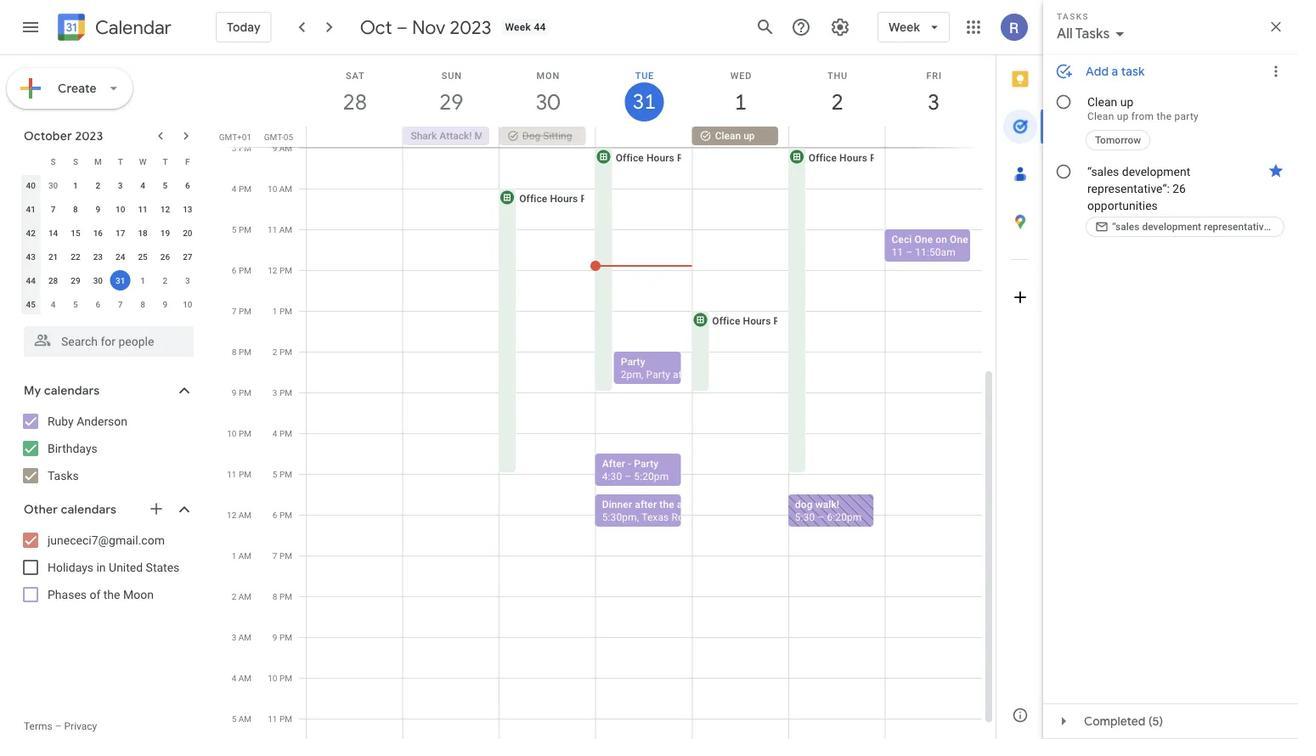 Task type: describe. For each thing, give the bounding box(es) containing it.
1 link
[[721, 82, 761, 122]]

2 s from the left
[[73, 156, 78, 167]]

other
[[24, 502, 58, 517]]

10 left 11 element in the left of the page
[[116, 204, 125, 214]]

5:30
[[795, 511, 815, 523]]

calendar
[[95, 16, 172, 40]]

11 element
[[133, 199, 153, 219]]

0 horizontal spatial 6 pm
[[232, 265, 252, 275]]

1 horizontal spatial 29
[[438, 88, 463, 116]]

phases
[[48, 588, 87, 602]]

1 vertical spatial 2023
[[75, 128, 103, 144]]

thu 2
[[828, 70, 848, 116]]

add other calendars image
[[148, 500, 165, 517]]

m
[[94, 156, 102, 167]]

tasks
[[48, 469, 79, 483]]

dog
[[795, 498, 813, 510]]

am for 11 am
[[279, 224, 292, 235]]

0 vertical spatial 8 pm
[[232, 347, 252, 357]]

6:20pm
[[827, 511, 862, 523]]

2pm
[[621, 368, 642, 380]]

shark attack! marathon button
[[403, 127, 518, 145]]

10 element
[[110, 199, 131, 219]]

6 left 12 pm
[[232, 265, 237, 275]]

1 vertical spatial 7 pm
[[273, 551, 292, 561]]

1 for "november 1" element at the top
[[140, 275, 145, 286]]

12 for 12 pm
[[268, 265, 277, 275]]

am for 1 am
[[239, 551, 252, 561]]

w
[[139, 156, 147, 167]]

2 link
[[818, 82, 857, 122]]

7 right 41
[[51, 204, 56, 214]]

ceci
[[892, 233, 912, 245]]

november 8 element
[[133, 294, 153, 314]]

october 2023 grid
[[16, 150, 199, 316]]

united
[[109, 560, 143, 574]]

november 9 element
[[155, 294, 175, 314]]

oct
[[360, 15, 392, 39]]

row containing 40
[[20, 173, 199, 197]]

tab list inside side panel 'section'
[[997, 55, 1044, 692]]

gmt+01
[[219, 132, 252, 142]]

wed 1
[[731, 70, 752, 116]]

wed
[[731, 70, 752, 81]]

22 element
[[65, 246, 86, 267]]

3 down 2 am
[[232, 632, 236, 642]]

15
[[71, 228, 80, 238]]

attack!
[[440, 130, 472, 142]]

october
[[24, 128, 72, 144]]

other calendars button
[[3, 496, 211, 523]]

november 5 element
[[65, 294, 86, 314]]

0 horizontal spatial 11 pm
[[227, 469, 252, 479]]

2 for 2 pm
[[273, 347, 277, 357]]

today
[[227, 20, 261, 35]]

4 up 5 am
[[232, 673, 236, 683]]

10 right 4 am
[[268, 673, 277, 683]]

20 element
[[177, 223, 198, 243]]

6 left the november 7 element
[[96, 299, 100, 309]]

8 up 15 element
[[73, 204, 78, 214]]

3 am
[[232, 632, 252, 642]]

2 pm
[[273, 347, 292, 357]]

30 inside mon 30
[[535, 88, 559, 116]]

3 down gmt+01
[[232, 143, 237, 153]]

11 am
[[268, 224, 292, 235]]

0 vertical spatial 5 pm
[[232, 224, 252, 235]]

2 t from the left
[[163, 156, 168, 167]]

28 element
[[43, 270, 63, 291]]

1 right september 30 element in the left of the page
[[73, 180, 78, 190]]

ceci one on one 11 – 11:50am
[[892, 233, 969, 258]]

0 horizontal spatial 4 pm
[[232, 184, 252, 194]]

2 down "m"
[[96, 180, 100, 190]]

ruby
[[48, 414, 74, 428]]

side panel section
[[996, 55, 1044, 739]]

3 right november 2 element
[[185, 275, 190, 286]]

my calendars list
[[3, 408, 211, 489]]

-
[[628, 458, 632, 469]]

f
[[185, 156, 190, 167]]

3 down 2 pm
[[273, 387, 277, 398]]

sat 28
[[342, 70, 366, 116]]

row containing 45
[[20, 292, 199, 316]]

7 right november 6 element
[[118, 299, 123, 309]]

create button
[[7, 68, 132, 109]]

2pm ,
[[621, 368, 646, 380]]

sitting
[[543, 130, 572, 142]]

privacy link
[[64, 721, 97, 732]]

5:30pm
[[602, 511, 637, 523]]

4 left 10 am
[[232, 184, 237, 194]]

8 left 2 pm
[[232, 347, 237, 357]]

on
[[936, 233, 947, 245]]

– right oct in the left top of the page
[[397, 15, 408, 39]]

14
[[48, 228, 58, 238]]

other calendars list
[[3, 527, 211, 608]]

28 link
[[335, 82, 375, 122]]

11 up 12 am
[[227, 469, 237, 479]]

19
[[160, 228, 170, 238]]

ruby anderson
[[48, 414, 128, 428]]

dog
[[522, 130, 541, 142]]

1 for 1 am
[[232, 551, 236, 561]]

0 vertical spatial 28
[[342, 88, 366, 116]]

0 vertical spatial 44
[[534, 21, 546, 33]]

my calendars
[[24, 383, 100, 399]]

17
[[116, 228, 125, 238]]

november 4 element
[[43, 294, 63, 314]]

mon
[[537, 70, 560, 81]]

41
[[26, 204, 36, 214]]

row containing s
[[20, 150, 199, 173]]

sun 29
[[438, 70, 463, 116]]

the for of
[[103, 588, 120, 602]]

14 element
[[43, 223, 63, 243]]

holidays in united states
[[48, 560, 180, 574]]

23
[[93, 252, 103, 262]]

junececi7@gmail.com
[[48, 533, 165, 547]]

moon
[[123, 588, 154, 602]]

phases of the moon
[[48, 588, 154, 602]]

after-
[[677, 498, 702, 510]]

terms – privacy
[[24, 721, 97, 732]]

29 element
[[65, 270, 86, 291]]

12 for 12 am
[[227, 510, 236, 520]]

19 element
[[155, 223, 175, 243]]

am for 12 am
[[239, 510, 252, 520]]

2 for 2 am
[[232, 591, 236, 602]]

44 inside row
[[26, 275, 36, 286]]

11 right 5 am
[[268, 714, 277, 724]]

1 cell from the left
[[307, 127, 403, 147]]

dog sitting button
[[500, 127, 586, 145]]

5:20pm
[[634, 470, 669, 482]]

2 am
[[232, 591, 252, 602]]

terms
[[24, 721, 52, 732]]

marathon
[[475, 130, 518, 142]]

clean
[[715, 130, 741, 142]]

25
[[138, 252, 148, 262]]

27 element
[[177, 246, 198, 267]]

1 horizontal spatial 10 pm
[[268, 673, 292, 683]]

terms link
[[24, 721, 52, 732]]

3 link
[[914, 82, 954, 122]]

tue
[[635, 70, 654, 81]]

1 horizontal spatial 8 pm
[[273, 591, 292, 602]]

10 up 12 am
[[227, 428, 237, 438]]

sat
[[346, 70, 365, 81]]

4 up 11 element in the left of the page
[[140, 180, 145, 190]]

birthdays
[[48, 441, 97, 455]]

0 vertical spatial 2023
[[450, 15, 491, 39]]

4 cell from the left
[[885, 127, 981, 147]]

november 2 element
[[155, 270, 175, 291]]

row containing 43
[[20, 245, 199, 269]]

other calendars
[[24, 502, 116, 517]]

10 right november 9 element
[[183, 299, 192, 309]]

12 for 12
[[160, 204, 170, 214]]

0 horizontal spatial 9 pm
[[232, 387, 252, 398]]

states
[[146, 560, 180, 574]]

after
[[602, 458, 625, 469]]

fri 3
[[927, 70, 942, 116]]

dog walk! 5:30 – 6:20pm
[[795, 498, 862, 523]]

row containing 41
[[20, 197, 199, 221]]

row containing 44
[[20, 269, 199, 292]]

october 2023
[[24, 128, 103, 144]]



Task type: locate. For each thing, give the bounding box(es) containing it.
11 inside row
[[138, 204, 148, 214]]

the right after
[[660, 498, 674, 510]]

office
[[616, 152, 644, 164], [809, 152, 837, 164], [519, 192, 548, 204], [712, 315, 741, 327]]

31 down tue
[[632, 88, 655, 115]]

31 link
[[625, 82, 664, 122]]

30
[[535, 88, 559, 116], [48, 180, 58, 190], [93, 275, 103, 286]]

1 vertical spatial 4 pm
[[273, 428, 292, 438]]

29 inside row
[[71, 275, 80, 286]]

am down 2 am
[[239, 632, 252, 642]]

grid containing 28
[[218, 55, 996, 739]]

9 am
[[272, 143, 292, 153]]

create
[[58, 81, 97, 96]]

am up 2 am
[[239, 551, 252, 561]]

0 vertical spatial 11 pm
[[227, 469, 252, 479]]

1 vertical spatial 44
[[26, 275, 36, 286]]

week for week
[[889, 20, 920, 35]]

1 vertical spatial party
[[634, 458, 659, 469]]

4:30
[[602, 470, 622, 482]]

11 down 10 am
[[268, 224, 277, 235]]

am up 12 pm
[[279, 224, 292, 235]]

– down the walk!
[[818, 511, 825, 523]]

2 down 1 am at the left of page
[[232, 591, 236, 602]]

1 horizontal spatial 2023
[[450, 15, 491, 39]]

the for after
[[660, 498, 674, 510]]

3 pm down gmt+01
[[232, 143, 252, 153]]

dinner after the after-party
[[602, 498, 726, 510]]

2 one from the left
[[950, 233, 969, 245]]

7 pm right 1 am at the left of page
[[273, 551, 292, 561]]

, for 2pm
[[642, 368, 644, 380]]

None search field
[[0, 320, 211, 357]]

holidays
[[48, 560, 93, 574]]

31 inside cell
[[116, 275, 125, 286]]

12 inside row
[[160, 204, 170, 214]]

6 pm left 12 pm
[[232, 265, 252, 275]]

mon 30
[[535, 70, 560, 116]]

1 horizontal spatial 5 pm
[[273, 469, 292, 479]]

30 right 29 element
[[93, 275, 103, 286]]

row group
[[20, 173, 199, 316]]

0 horizontal spatial 28
[[48, 275, 58, 286]]

0 vertical spatial 9 pm
[[232, 387, 252, 398]]

Search for people text field
[[34, 326, 184, 357]]

18
[[138, 228, 148, 238]]

1 horizontal spatial one
[[950, 233, 969, 245]]

gmt-05
[[264, 132, 293, 142]]

calendar element
[[54, 10, 172, 48]]

november 3 element
[[177, 270, 198, 291]]

40
[[26, 180, 36, 190]]

4 pm down 2 pm
[[273, 428, 292, 438]]

0 horizontal spatial 5 pm
[[232, 224, 252, 235]]

7 right 1 am at the left of page
[[273, 551, 277, 561]]

0 vertical spatial 30
[[535, 88, 559, 116]]

7 right november 10 element
[[232, 306, 237, 316]]

row containing shark attack! marathon
[[299, 127, 996, 147]]

3 inside fri 3
[[927, 88, 939, 116]]

2 for november 2 element
[[163, 275, 168, 286]]

row containing 42
[[20, 221, 199, 245]]

s up september 30 element in the left of the page
[[51, 156, 56, 167]]

party
[[621, 356, 646, 368], [634, 458, 659, 469]]

1 vertical spatial 11 pm
[[268, 714, 292, 724]]

29 right 28 element
[[71, 275, 80, 286]]

8 right 2 am
[[273, 591, 277, 602]]

1 vertical spatial 28
[[48, 275, 58, 286]]

3 down fri on the right top
[[927, 88, 939, 116]]

week for week 44
[[505, 21, 531, 33]]

row group inside october 2023 grid
[[20, 173, 199, 316]]

1 t from the left
[[118, 156, 123, 167]]

my calendars button
[[3, 377, 211, 404]]

1 down the wed
[[734, 88, 746, 116]]

24
[[116, 252, 125, 262]]

45
[[26, 299, 36, 309]]

am up 5 am
[[239, 673, 252, 683]]

one right on
[[950, 233, 969, 245]]

grid
[[218, 55, 996, 739]]

31 right 30 element
[[116, 275, 125, 286]]

calendars for other calendars
[[61, 502, 116, 517]]

0 horizontal spatial 12
[[160, 204, 170, 214]]

am down 4 am
[[239, 714, 252, 724]]

september 30 element
[[43, 175, 63, 195]]

week right settings menu icon
[[889, 20, 920, 35]]

1 vertical spatial the
[[103, 588, 120, 602]]

1 horizontal spatial 3 pm
[[273, 387, 292, 398]]

clean up button
[[692, 127, 778, 145]]

settings menu image
[[830, 17, 851, 37]]

1 inside "november 1" element
[[140, 275, 145, 286]]

1 down 12 am
[[232, 551, 236, 561]]

– right terms link
[[55, 721, 62, 732]]

calendars up the junececi7@gmail.com
[[61, 502, 116, 517]]

0 horizontal spatial one
[[915, 233, 933, 245]]

1 horizontal spatial t
[[163, 156, 168, 167]]

gmt-
[[264, 132, 284, 142]]

9
[[272, 143, 277, 153], [96, 204, 100, 214], [163, 299, 168, 309], [232, 387, 237, 398], [273, 632, 277, 642]]

44 up mon
[[534, 21, 546, 33]]

– down ceci
[[906, 246, 913, 258]]

1 for 1 pm
[[273, 306, 277, 316]]

1 inside wed 1
[[734, 88, 746, 116]]

cell down '2' link
[[789, 127, 885, 147]]

0 vertical spatial 12
[[160, 204, 170, 214]]

21 element
[[43, 246, 63, 267]]

11 inside ceci one on one 11 – 11:50am
[[892, 246, 903, 258]]

1 vertical spatial 3 pm
[[273, 387, 292, 398]]

12 right 11 element in the left of the page
[[160, 204, 170, 214]]

16
[[93, 228, 103, 238]]

1 horizontal spatial 6 pm
[[273, 510, 292, 520]]

4 left november 5 element
[[51, 299, 56, 309]]

week up 30 link on the left of page
[[505, 21, 531, 33]]

november 6 element
[[88, 294, 108, 314]]

24 element
[[110, 246, 131, 267]]

15 element
[[65, 223, 86, 243]]

week 44
[[505, 21, 546, 33]]

1 vertical spatial ,
[[637, 511, 639, 523]]

in
[[96, 560, 106, 574]]

1 vertical spatial calendars
[[61, 502, 116, 517]]

thu
[[828, 70, 848, 81]]

0 vertical spatial 29
[[438, 88, 463, 116]]

0 horizontal spatial the
[[103, 588, 120, 602]]

25 element
[[133, 246, 153, 267]]

12 up 1 am at the left of page
[[227, 510, 236, 520]]

28 inside 28 element
[[48, 275, 58, 286]]

clean up
[[715, 130, 755, 142]]

2 horizontal spatial 30
[[535, 88, 559, 116]]

t
[[118, 156, 123, 167], [163, 156, 168, 167]]

1 horizontal spatial 12
[[227, 510, 236, 520]]

16 element
[[88, 223, 108, 243]]

s left "m"
[[73, 156, 78, 167]]

am for 9 am
[[279, 143, 292, 153]]

party inside after - party 4:30 – 5:20pm
[[634, 458, 659, 469]]

0 vertical spatial 6 pm
[[232, 265, 252, 275]]

1 s from the left
[[51, 156, 56, 167]]

20
[[183, 228, 192, 238]]

5
[[163, 180, 168, 190], [232, 224, 237, 235], [73, 299, 78, 309], [273, 469, 277, 479], [232, 714, 236, 724]]

1 horizontal spatial s
[[73, 156, 78, 167]]

8 left november 9 element
[[140, 299, 145, 309]]

november 10 element
[[177, 294, 198, 314]]

2
[[830, 88, 842, 116], [96, 180, 100, 190], [163, 275, 168, 286], [273, 347, 277, 357], [232, 591, 236, 602]]

am for 2 am
[[239, 591, 252, 602]]

30 right 40
[[48, 180, 58, 190]]

1 vertical spatial 29
[[71, 275, 80, 286]]

row
[[299, 127, 996, 147], [20, 150, 199, 173], [20, 173, 199, 197], [20, 197, 199, 221], [20, 221, 199, 245], [20, 245, 199, 269], [20, 269, 199, 292], [20, 292, 199, 316]]

30 for september 30 element in the left of the page
[[48, 180, 58, 190]]

0 vertical spatial 31
[[632, 88, 655, 115]]

1 horizontal spatial 9 pm
[[273, 632, 292, 642]]

17 element
[[110, 223, 131, 243]]

1 horizontal spatial the
[[660, 498, 674, 510]]

cell
[[307, 127, 403, 147], [596, 127, 692, 147], [789, 127, 885, 147], [885, 127, 981, 147]]

–
[[397, 15, 408, 39], [906, 246, 913, 258], [625, 470, 632, 482], [818, 511, 825, 523], [55, 721, 62, 732]]

27
[[183, 252, 192, 262]]

after
[[635, 498, 657, 510]]

5 pm
[[232, 224, 252, 235], [273, 469, 292, 479]]

t left w
[[118, 156, 123, 167]]

– down -
[[625, 470, 632, 482]]

0 horizontal spatial 3 pm
[[232, 143, 252, 153]]

12 down 11 am
[[268, 265, 277, 275]]

2023 right nov
[[450, 15, 491, 39]]

2023 up "m"
[[75, 128, 103, 144]]

12 pm
[[268, 265, 292, 275]]

am down 05
[[279, 143, 292, 153]]

9 pm
[[232, 387, 252, 398], [273, 632, 292, 642]]

1 right 31 cell on the left of page
[[140, 275, 145, 286]]

main drawer image
[[20, 17, 41, 37]]

1 vertical spatial 31
[[116, 275, 125, 286]]

0 horizontal spatial t
[[118, 156, 123, 167]]

0 horizontal spatial 30
[[48, 180, 58, 190]]

44
[[534, 21, 546, 33], [26, 275, 36, 286]]

26 element
[[155, 246, 175, 267]]

26
[[160, 252, 170, 262]]

pm
[[239, 143, 252, 153], [239, 184, 252, 194], [239, 224, 252, 235], [239, 265, 252, 275], [280, 265, 292, 275], [239, 306, 252, 316], [280, 306, 292, 316], [239, 347, 252, 357], [280, 347, 292, 357], [239, 387, 252, 398], [280, 387, 292, 398], [239, 428, 252, 438], [280, 428, 292, 438], [239, 469, 252, 479], [280, 469, 292, 479], [280, 510, 292, 520], [280, 551, 292, 561], [280, 591, 292, 602], [280, 632, 292, 642], [280, 673, 292, 683], [280, 714, 292, 724]]

5:30pm ,
[[602, 511, 642, 523]]

6 right 12 am
[[273, 510, 277, 520]]

11 pm up 12 am
[[227, 469, 252, 479]]

05
[[284, 132, 293, 142]]

30 down mon
[[535, 88, 559, 116]]

3 cell from the left
[[789, 127, 885, 147]]

1 horizontal spatial 44
[[534, 21, 546, 33]]

8 pm left 2 pm
[[232, 347, 252, 357]]

of
[[90, 588, 101, 602]]

31 cell
[[109, 269, 132, 292]]

1 horizontal spatial 28
[[342, 88, 366, 116]]

1 vertical spatial 8 pm
[[273, 591, 292, 602]]

10 pm up 12 am
[[227, 428, 252, 438]]

1 vertical spatial 30
[[48, 180, 58, 190]]

the inside other calendars list
[[103, 588, 120, 602]]

0 horizontal spatial 2023
[[75, 128, 103, 144]]

2 down the 1 pm
[[273, 347, 277, 357]]

1 vertical spatial 12
[[268, 265, 277, 275]]

2 cell from the left
[[596, 127, 692, 147]]

2 horizontal spatial 12
[[268, 265, 277, 275]]

7 pm left the 1 pm
[[232, 306, 252, 316]]

1 horizontal spatial 30
[[93, 275, 103, 286]]

12
[[160, 204, 170, 214], [268, 265, 277, 275], [227, 510, 236, 520]]

oct – nov 2023
[[360, 15, 491, 39]]

29 down sun
[[438, 88, 463, 116]]

12 am
[[227, 510, 252, 520]]

1 vertical spatial 10 pm
[[268, 673, 292, 683]]

0 vertical spatial calendars
[[44, 383, 100, 399]]

2 vertical spatial 12
[[227, 510, 236, 520]]

0 vertical spatial 7 pm
[[232, 306, 252, 316]]

today button
[[216, 7, 272, 48]]

8 pm
[[232, 347, 252, 357], [273, 591, 292, 602]]

31 inside grid
[[632, 88, 655, 115]]

cell down 28 "link"
[[307, 127, 403, 147]]

– inside after - party 4:30 – 5:20pm
[[625, 470, 632, 482]]

– inside dog walk! 5:30 – 6:20pm
[[818, 511, 825, 523]]

0 horizontal spatial week
[[505, 21, 531, 33]]

privacy
[[64, 721, 97, 732]]

0 vertical spatial 3 pm
[[232, 143, 252, 153]]

am for 3 am
[[239, 632, 252, 642]]

0 horizontal spatial ,
[[637, 511, 639, 523]]

11 pm right 5 am
[[268, 714, 292, 724]]

, for 5:30pm
[[637, 511, 639, 523]]

calendars for my calendars
[[44, 383, 100, 399]]

week inside dropdown button
[[889, 20, 920, 35]]

am down 9 am
[[279, 184, 292, 194]]

0 horizontal spatial 10 pm
[[227, 428, 252, 438]]

10 up 11 am
[[268, 184, 277, 194]]

1 vertical spatial 5 pm
[[273, 469, 292, 479]]

tab list
[[997, 55, 1044, 692]]

10 pm right 4 am
[[268, 673, 292, 683]]

30 element
[[88, 270, 108, 291]]

cell down "3" link
[[885, 127, 981, 147]]

shark attack! marathon
[[411, 130, 518, 142]]

1 horizontal spatial ,
[[642, 368, 644, 380]]

11:50am
[[915, 246, 956, 258]]

row group containing 40
[[20, 173, 199, 316]]

1 horizontal spatial week
[[889, 20, 920, 35]]

november 7 element
[[110, 294, 131, 314]]

0 horizontal spatial 29
[[71, 275, 80, 286]]

4 down 2 pm
[[273, 428, 277, 438]]

after - party 4:30 – 5:20pm
[[602, 458, 669, 482]]

7
[[51, 204, 56, 214], [118, 299, 123, 309], [232, 306, 237, 316], [273, 551, 277, 561]]

11 down ceci
[[892, 246, 903, 258]]

cell down 31 link
[[596, 127, 692, 147]]

2 left november 3 element
[[163, 275, 168, 286]]

3 pm down 2 pm
[[273, 387, 292, 398]]

1 one from the left
[[915, 233, 933, 245]]

one up 11:50am at the top of page
[[915, 233, 933, 245]]

party up 5:20pm
[[634, 458, 659, 469]]

10 am
[[268, 184, 292, 194]]

1 am
[[232, 551, 252, 561]]

0 vertical spatial the
[[660, 498, 674, 510]]

18 element
[[133, 223, 153, 243]]

28 down sat
[[342, 88, 366, 116]]

calendars
[[44, 383, 100, 399], [61, 502, 116, 517]]

1 vertical spatial 9 pm
[[273, 632, 292, 642]]

0 horizontal spatial s
[[51, 156, 56, 167]]

6 pm
[[232, 265, 252, 275], [273, 510, 292, 520]]

29 link
[[432, 82, 471, 122]]

1 horizontal spatial 31
[[632, 88, 655, 115]]

0 horizontal spatial 44
[[26, 275, 36, 286]]

am up 3 am
[[239, 591, 252, 602]]

1 horizontal spatial 11 pm
[[268, 714, 292, 724]]

3 up 10 element
[[118, 180, 123, 190]]

4 am
[[232, 673, 252, 683]]

– inside ceci one on one 11 – 11:50am
[[906, 246, 913, 258]]

44 left 28 element
[[26, 275, 36, 286]]

0 vertical spatial party
[[621, 356, 646, 368]]

0 vertical spatial 4 pm
[[232, 184, 252, 194]]

5 am
[[232, 714, 252, 724]]

calendars up 'ruby'
[[44, 383, 100, 399]]

am up 1 am at the left of page
[[239, 510, 252, 520]]

party up 2pm ,
[[621, 356, 646, 368]]

1 vertical spatial 6 pm
[[273, 510, 292, 520]]

shark
[[411, 130, 437, 142]]

31, today element
[[110, 270, 131, 291]]

21
[[48, 252, 58, 262]]

0 horizontal spatial 8 pm
[[232, 347, 252, 357]]

42
[[26, 228, 36, 238]]

28
[[342, 88, 366, 116], [48, 275, 58, 286]]

dinner
[[602, 498, 632, 510]]

4 pm left 10 am
[[232, 184, 252, 194]]

week button
[[878, 7, 950, 48]]

6 down f
[[185, 180, 190, 190]]

nov
[[412, 15, 446, 39]]

0 vertical spatial 10 pm
[[227, 428, 252, 438]]

november 1 element
[[133, 270, 153, 291]]

am for 10 am
[[279, 184, 292, 194]]

22
[[71, 252, 80, 262]]

0 horizontal spatial 7 pm
[[232, 306, 252, 316]]

4
[[140, 180, 145, 190], [232, 184, 237, 194], [51, 299, 56, 309], [273, 428, 277, 438], [232, 673, 236, 683]]

the right of
[[103, 588, 120, 602]]

1 horizontal spatial 7 pm
[[273, 551, 292, 561]]

calendar heading
[[92, 16, 172, 40]]

2 inside thu 2
[[830, 88, 842, 116]]

12 element
[[155, 199, 175, 219]]

my
[[24, 383, 41, 399]]

s
[[51, 156, 56, 167], [73, 156, 78, 167]]

0 horizontal spatial 31
[[116, 275, 125, 286]]

13 element
[[177, 199, 198, 219]]

11 right 10 element
[[138, 204, 148, 214]]

1 horizontal spatial 4 pm
[[273, 428, 292, 438]]

23 element
[[88, 246, 108, 267]]

2 down thu
[[830, 88, 842, 116]]

am for 5 am
[[239, 714, 252, 724]]

0 vertical spatial ,
[[642, 368, 644, 380]]

8 pm right 2 am
[[273, 591, 292, 602]]

office hours remade
[[616, 152, 715, 164], [809, 152, 908, 164], [519, 192, 619, 204], [712, 315, 812, 327]]

6 pm right 12 am
[[273, 510, 292, 520]]

2 vertical spatial 30
[[93, 275, 103, 286]]

am for 4 am
[[239, 673, 252, 683]]

30 for 30 element
[[93, 275, 103, 286]]

13
[[183, 204, 192, 214]]

anderson
[[77, 414, 128, 428]]



Task type: vqa. For each thing, say whether or not it's contained in the screenshot.
the left the
yes



